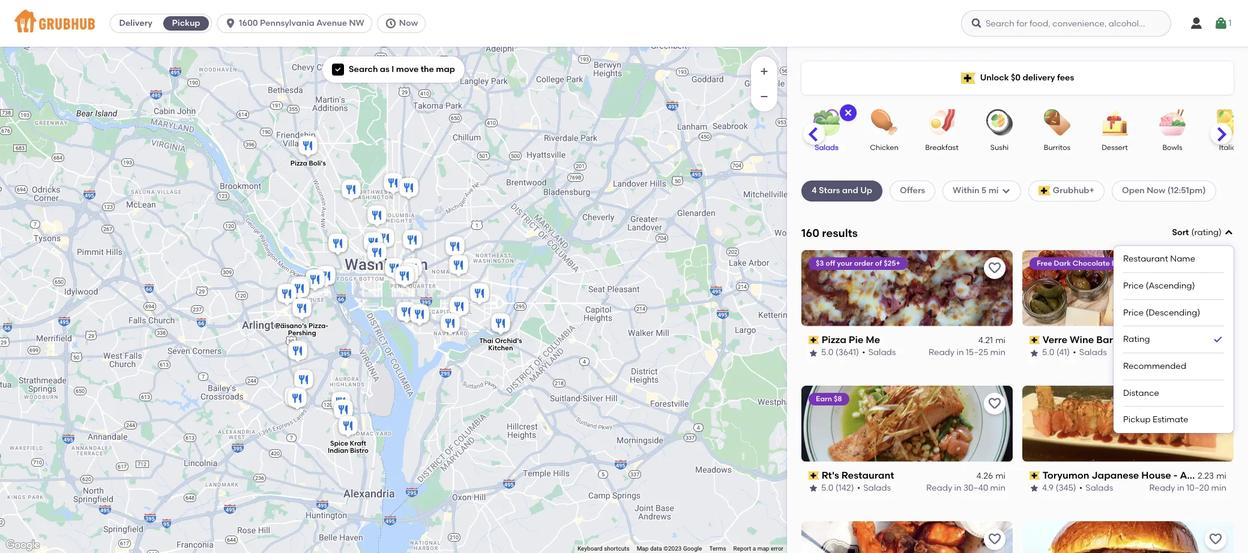 Task type: vqa. For each thing, say whether or not it's contained in the screenshot.


Task type: describe. For each thing, give the bounding box(es) containing it.
keyboard
[[578, 546, 603, 552]]

terms
[[709, 546, 726, 552]]

sort
[[1172, 228, 1189, 238]]

free
[[1037, 259, 1052, 268]]

shortcuts
[[604, 546, 630, 552]]

chipotle image
[[392, 264, 416, 291]]

keyboard shortcuts button
[[578, 545, 630, 554]]

dessert
[[1102, 143, 1128, 152]]

• for wine
[[1073, 348, 1076, 358]]

160
[[802, 226, 820, 240]]

subscription pass image for toryumon japanese house - arlington
[[1030, 472, 1040, 480]]

bowls image
[[1152, 109, 1194, 136]]

spice kraft indian bistro image
[[336, 414, 360, 441]]

ready in 10–20 min for bar
[[1149, 348, 1227, 358]]

pizza d'oro image
[[381, 171, 405, 198]]

subscription pass image for pizza pie me
[[809, 336, 819, 345]]

lalibela image
[[400, 228, 424, 255]]

delivery button
[[111, 14, 161, 33]]

fees
[[1057, 73, 1074, 83]]

restaurant name
[[1123, 254, 1196, 264]]

emmy squared image
[[438, 312, 462, 338]]

$0
[[1011, 73, 1021, 83]]

grubhub plus flag logo image for grubhub+
[[1038, 186, 1051, 196]]

1 of from the left
[[875, 259, 882, 268]]

)
[[1219, 228, 1222, 238]]

off
[[826, 259, 835, 268]]

thai
[[479, 338, 493, 345]]

1 horizontal spatial now
[[1147, 186, 1166, 196]]

manny & olga's pizza - petworth image
[[397, 176, 421, 202]]

stars
[[819, 186, 840, 196]]

svg image for 1600 pennsylvania avenue nw
[[225, 17, 237, 29]]

min for rt's restaurant
[[990, 483, 1006, 494]]

open
[[1122, 186, 1145, 196]]

salads for house
[[1086, 483, 1113, 494]]

mi right the 4.26
[[996, 471, 1006, 482]]

ready for rt's restaurant
[[926, 483, 952, 494]]

momo navy yard image
[[407, 303, 431, 329]]

nw
[[349, 18, 364, 28]]

pizza pie me image
[[291, 368, 316, 394]]

chicken image
[[863, 109, 905, 136]]

courthaus social image
[[287, 277, 311, 303]]

burritos image
[[1036, 109, 1078, 136]]

terms link
[[709, 546, 726, 552]]

burritos
[[1044, 143, 1071, 152]]

kraft
[[350, 440, 366, 448]]

data
[[650, 546, 662, 552]]

-
[[1174, 470, 1178, 481]]

5.0 (142)
[[821, 483, 854, 494]]

pershing
[[288, 330, 316, 338]]

sweetgreen image
[[361, 231, 385, 257]]

subscription pass image
[[1030, 336, 1040, 345]]

4 stars and up
[[812, 186, 872, 196]]

10–20 for verre wine bar
[[1187, 348, 1209, 358]]

1 horizontal spatial save this restaurant image
[[1209, 532, 1223, 547]]

paisano's pizza- pershing thai orchid's kitchen
[[276, 323, 522, 353]]

4.26
[[977, 471, 993, 482]]

(345)
[[1056, 483, 1076, 494]]

pickup button
[[161, 14, 211, 33]]

sweet leaf - arlington logo image
[[1022, 521, 1234, 554]]

offers
[[900, 186, 925, 196]]

5.0 (3641)
[[821, 348, 859, 358]]

5.0 (41)
[[1042, 348, 1070, 358]]

ichiban sushi & ramen image
[[282, 385, 306, 412]]

svg image left 1 button
[[1189, 16, 1204, 31]]

ready in 15–25 min
[[929, 348, 1006, 358]]

4.21 mi
[[978, 336, 1006, 346]]

in for toryumon japanese house - arlington
[[1177, 483, 1185, 494]]

spice kraft indian bistro
[[328, 440, 368, 455]]

star icon image for rt's restaurant
[[809, 484, 818, 494]]

rt's restaurant image
[[329, 390, 353, 417]]

pudding
[[1135, 259, 1165, 268]]

search as i move the map
[[349, 64, 455, 74]]

(41)
[[1057, 348, 1070, 358]]

(ascending)
[[1146, 281, 1195, 291]]

results
[[822, 226, 858, 240]]

report a map error link
[[733, 546, 784, 552]]

major's image
[[446, 253, 470, 280]]

4.26 mi
[[977, 471, 1006, 482]]

verre wine bar
[[1043, 334, 1113, 346]]

$25+
[[884, 259, 900, 268]]

ready in 10–20 min for house
[[1149, 483, 1227, 494]]

orchid's
[[495, 338, 522, 345]]

price (ascending)
[[1123, 281, 1195, 291]]

1600 pennsylvania avenue nw button
[[217, 14, 377, 33]]

2.79
[[1198, 336, 1214, 346]]

up
[[860, 186, 872, 196]]

salads down salads image
[[815, 143, 839, 152]]

(142)
[[836, 483, 854, 494]]

pennsylvania
[[260, 18, 314, 28]]

earn $8
[[816, 395, 842, 403]]

sort ( rating )
[[1172, 228, 1222, 238]]

dessert image
[[1094, 109, 1136, 136]]

move
[[396, 64, 419, 74]]

verre
[[1043, 334, 1068, 346]]

map
[[637, 546, 649, 552]]

pie
[[849, 334, 864, 346]]

delivery
[[1023, 73, 1055, 83]]

proceed to checkout
[[1067, 358, 1154, 368]]

breakfast
[[925, 143, 959, 152]]

5.0 for rt's restaurant
[[821, 483, 834, 494]]

5.0 for verre wine bar
[[1042, 348, 1055, 358]]

rt's restaurant logo image
[[802, 386, 1013, 462]]

rating
[[1123, 335, 1150, 345]]

toryumon japanese house - arlington
[[1043, 470, 1224, 481]]

10–20 for toryumon japanese house - arlington
[[1187, 483, 1209, 494]]

pizza for pizza boli's
[[290, 160, 307, 167]]

• salads for restaurant
[[857, 483, 891, 494]]

subway® image
[[397, 262, 421, 288]]

list box inside field
[[1123, 246, 1224, 433]]

mi for me
[[996, 336, 1006, 346]]

rt's restaurant
[[822, 470, 894, 481]]

within
[[953, 186, 980, 196]]

name
[[1170, 254, 1196, 264]]

report a map error
[[733, 546, 784, 552]]

a
[[753, 546, 756, 552]]

potbelly sandwich works image
[[382, 256, 406, 283]]

price for price (descending)
[[1123, 308, 1144, 318]]

pizza pie me
[[822, 334, 880, 346]]

min for toryumon japanese house - arlington
[[1211, 483, 1227, 494]]

0 vertical spatial map
[[436, 64, 455, 74]]

in for verre wine bar
[[1177, 348, 1185, 358]]

avenue
[[316, 18, 347, 28]]

in for pizza pie me
[[957, 348, 964, 358]]

0 vertical spatial save this restaurant image
[[988, 397, 1002, 411]]

1 horizontal spatial restaurant
[[1123, 254, 1168, 264]]

italian image
[[1209, 109, 1248, 136]]

grubhub plus flag logo image for unlock $0 delivery fees
[[961, 72, 975, 84]]

error
[[771, 546, 784, 552]]

italian
[[1219, 143, 1241, 152]]

chicken
[[870, 143, 899, 152]]

as
[[380, 64, 390, 74]]

4.9 (345)
[[1042, 483, 1076, 494]]



Task type: locate. For each thing, give the bounding box(es) containing it.
1 horizontal spatial pizza
[[822, 334, 847, 346]]

now inside button
[[399, 18, 418, 28]]

bistro
[[350, 447, 368, 455]]

• right (41)
[[1073, 348, 1076, 358]]

subscription pass image left pizza pie me
[[809, 336, 819, 345]]

1 vertical spatial pizza
[[822, 334, 847, 346]]

0 vertical spatial pizza
[[290, 160, 307, 167]]

1 horizontal spatial map
[[757, 546, 769, 552]]

price (descending)
[[1123, 308, 1200, 318]]

mi right 2.79
[[1216, 336, 1227, 346]]

• salads
[[862, 348, 896, 358], [1073, 348, 1107, 358], [857, 483, 891, 494], [1079, 483, 1113, 494]]

0 horizontal spatial order
[[854, 259, 873, 268]]

paisano's pizza-pershing image
[[290, 297, 314, 323]]

0 vertical spatial now
[[399, 18, 418, 28]]

1 horizontal spatial grubhub plus flag logo image
[[1038, 186, 1051, 196]]

price up rating
[[1123, 308, 1144, 318]]

save this restaurant image
[[988, 261, 1002, 275], [1209, 261, 1223, 275], [1209, 397, 1223, 411], [988, 532, 1002, 547]]

free dark chocolate bread pudding with your order of $15+
[[1037, 259, 1245, 268]]

check icon image
[[1212, 334, 1224, 346]]

verre wine bar image
[[285, 275, 310, 301]]

pickup right delivery button
[[172, 18, 200, 28]]

10–20 down 2.79
[[1187, 348, 1209, 358]]

subscription pass image
[[809, 336, 819, 345], [809, 472, 819, 480], [1030, 472, 1040, 480]]

5
[[982, 186, 987, 196]]

1 vertical spatial restaurant
[[842, 470, 894, 481]]

in down -
[[1177, 483, 1185, 494]]

15–25
[[966, 348, 988, 358]]

1 horizontal spatial your
[[1183, 259, 1199, 268]]

dark
[[1054, 259, 1071, 268]]

2 10–20 from the top
[[1187, 483, 1209, 494]]

0 horizontal spatial of
[[875, 259, 882, 268]]

• down pie
[[862, 348, 865, 358]]

sushi image
[[979, 109, 1021, 136]]

spice
[[330, 440, 348, 448]]

5.0 for pizza pie me
[[821, 348, 834, 358]]

save this restaurant button
[[984, 257, 1006, 279], [1205, 257, 1227, 279], [984, 393, 1006, 415], [1205, 393, 1227, 415], [984, 529, 1006, 550], [1205, 529, 1227, 550]]

ready for toryumon japanese house - arlington
[[1149, 483, 1175, 494]]

$15+
[[1230, 259, 1245, 268]]

ready left 30–40
[[926, 483, 952, 494]]

1 vertical spatial grubhub plus flag logo image
[[1038, 186, 1051, 196]]

mikko nordic fine food image
[[373, 226, 397, 253]]

save this restaurant image
[[988, 397, 1002, 411], [1209, 532, 1223, 547]]

mi right 5
[[989, 186, 999, 196]]

• salads down japanese
[[1079, 483, 1113, 494]]

grubhub plus flag logo image left 'unlock'
[[961, 72, 975, 84]]

t.h.a.i. in shirlington image
[[285, 387, 309, 413]]

0 horizontal spatial save this restaurant image
[[988, 397, 1002, 411]]

price for price (ascending)
[[1123, 281, 1144, 291]]

le pain quotidien (clarendon blvd) image
[[275, 282, 299, 309]]

0 horizontal spatial pickup
[[172, 18, 200, 28]]

min down 4.26 mi
[[990, 483, 1006, 494]]

min for pizza pie me
[[990, 348, 1006, 358]]

the
[[421, 64, 434, 74]]

recommended
[[1123, 362, 1186, 372]]

of
[[875, 259, 882, 268], [1221, 259, 1228, 268]]

in left 30–40
[[954, 483, 962, 494]]

sweet leaf - arlington image
[[288, 275, 312, 301]]

1 price from the top
[[1123, 281, 1144, 291]]

1 vertical spatial map
[[757, 546, 769, 552]]

google
[[683, 546, 702, 552]]

1 vertical spatial price
[[1123, 308, 1144, 318]]

i
[[392, 64, 394, 74]]

• salads for wine
[[1073, 348, 1107, 358]]

1 horizontal spatial pickup
[[1123, 415, 1151, 425]]

None field
[[1114, 227, 1234, 433]]

mi right '4.21'
[[996, 336, 1006, 346]]

ready up recommended
[[1149, 348, 1175, 358]]

map
[[436, 64, 455, 74], [757, 546, 769, 552]]

1 vertical spatial save this restaurant image
[[1209, 532, 1223, 547]]

svg image inside 1600 pennsylvania avenue nw button
[[225, 17, 237, 29]]

rt's
[[822, 470, 839, 481]]

proceed
[[1067, 358, 1102, 368]]

(
[[1192, 228, 1194, 238]]

your right off
[[837, 259, 853, 268]]

svg image inside 1 button
[[1214, 16, 1229, 31]]

pizza-
[[308, 323, 328, 330]]

search
[[349, 64, 378, 74]]

bub and pop's image
[[365, 241, 389, 267]]

5.0 left (3641)
[[821, 348, 834, 358]]

pizza inside map region
[[290, 160, 307, 167]]

0 vertical spatial price
[[1123, 281, 1144, 291]]

grubhub plus flag logo image left grubhub+
[[1038, 186, 1051, 196]]

• salads for japanese
[[1079, 483, 1113, 494]]

with
[[1166, 259, 1181, 268]]

ready in 10–20 min down 2.79
[[1149, 348, 1227, 358]]

$8
[[834, 395, 842, 403]]

arlington
[[1180, 470, 1224, 481]]

grubhub plus flag logo image
[[961, 72, 975, 84], [1038, 186, 1051, 196]]

0 vertical spatial restaurant
[[1123, 254, 1168, 264]]

now up "move"
[[399, 18, 418, 28]]

svg image
[[1214, 16, 1229, 31], [225, 17, 237, 29], [385, 17, 397, 29], [844, 108, 853, 118], [1001, 186, 1011, 196]]

svg image for 1
[[1214, 16, 1229, 31]]

star icon image left 5.0 (142)
[[809, 484, 818, 494]]

map region
[[0, 0, 926, 554]]

salads down me
[[868, 348, 896, 358]]

pizza left boli's
[[290, 160, 307, 167]]

0 horizontal spatial now
[[399, 18, 418, 28]]

1 your from the left
[[837, 259, 853, 268]]

ready for verre wine bar
[[1149, 348, 1175, 358]]

toryumon japanese house - arlington image
[[303, 268, 327, 294]]

grazie grazie image
[[394, 300, 418, 327]]

1 button
[[1214, 13, 1232, 34]]

• salads down rt's restaurant
[[857, 483, 891, 494]]

now right open
[[1147, 186, 1166, 196]]

indian
[[328, 447, 348, 455]]

1600 pennsylvania avenue nw
[[239, 18, 364, 28]]

1 horizontal spatial order
[[1200, 259, 1219, 268]]

list box
[[1123, 246, 1224, 433]]

1 vertical spatial now
[[1147, 186, 1166, 196]]

ambar image
[[447, 295, 471, 321]]

svg image for now
[[385, 17, 397, 29]]

salads down "wine"
[[1079, 348, 1107, 358]]

0 horizontal spatial your
[[837, 259, 853, 268]]

house
[[1142, 470, 1171, 481]]

boli's
[[309, 160, 326, 167]]

mi right 2.23
[[1216, 471, 1227, 482]]

lost dog cafe (columbia pike) image
[[285, 339, 310, 366]]

1 vertical spatial 10–20
[[1187, 483, 1209, 494]]

0 vertical spatial ready in 10–20 min
[[1149, 348, 1227, 358]]

min for verre wine bar
[[1211, 348, 1227, 358]]

$3 off your order of $25+
[[816, 259, 900, 268]]

chocolate
[[1073, 259, 1110, 268]]

mi for bar
[[1216, 336, 1227, 346]]

0 vertical spatial 10–20
[[1187, 348, 1209, 358]]

minus icon image
[[758, 91, 770, 103]]

0 vertical spatial pickup
[[172, 18, 200, 28]]

pickup
[[172, 18, 200, 28], [1123, 415, 1151, 425]]

google image
[[3, 538, 43, 554]]

city sliders image
[[326, 232, 350, 258]]

min down 4.21 mi
[[990, 348, 1006, 358]]

pickup for pickup
[[172, 18, 200, 28]]

panera bread image
[[314, 264, 338, 291]]

fresh med image
[[339, 178, 363, 204]]

star icon image
[[809, 349, 818, 358], [1030, 349, 1039, 358], [809, 484, 818, 494], [1030, 484, 1039, 494]]

paisano's
[[276, 323, 307, 330]]

of left "$25+"
[[875, 259, 882, 268]]

subscription pass image left toryumon
[[1030, 472, 1040, 480]]

4
[[812, 186, 817, 196]]

svg image inside field
[[1224, 228, 1234, 238]]

breakfast image
[[921, 109, 963, 136]]

me
[[866, 334, 880, 346]]

none field containing sort
[[1114, 227, 1234, 433]]

bar
[[1096, 334, 1113, 346]]

salads down japanese
[[1086, 483, 1113, 494]]

svg image
[[1189, 16, 1204, 31], [971, 17, 983, 29], [334, 66, 342, 73], [1224, 228, 1234, 238]]

open now (12:51pm)
[[1122, 186, 1206, 196]]

2 price from the top
[[1123, 308, 1144, 318]]

proceed to checkout button
[[1030, 352, 1191, 374]]

wine
[[1070, 334, 1094, 346]]

svg image inside 'now' button
[[385, 17, 397, 29]]

restaurant
[[1123, 254, 1168, 264], [842, 470, 894, 481]]

1 vertical spatial pickup
[[1123, 415, 1151, 425]]

svg image up 'unlock'
[[971, 17, 983, 29]]

mandarin carry out image
[[467, 282, 491, 308]]

2 your from the left
[[1183, 259, 1199, 268]]

5.0 down verre
[[1042, 348, 1055, 358]]

order right name
[[1200, 259, 1219, 268]]

unlock
[[980, 73, 1009, 83]]

hops n shine logo image
[[802, 521, 1013, 554]]

min down the "check icon"
[[1211, 348, 1227, 358]]

japanese
[[1092, 470, 1139, 481]]

unlock $0 delivery fees
[[980, 73, 1074, 83]]

hops n shine image
[[331, 398, 355, 424]]

salads down rt's restaurant
[[863, 483, 891, 494]]

to
[[1104, 358, 1112, 368]]

1 horizontal spatial of
[[1221, 259, 1228, 268]]

min down 2.23 mi
[[1211, 483, 1227, 494]]

order left "$25+"
[[854, 259, 873, 268]]

5.0 down rt's
[[821, 483, 834, 494]]

0 horizontal spatial pizza
[[290, 160, 307, 167]]

pizza boli's image
[[296, 134, 320, 160]]

main navigation navigation
[[0, 0, 1248, 47]]

10–20 down arlington
[[1187, 483, 1209, 494]]

0 vertical spatial grubhub plus flag logo image
[[961, 72, 975, 84]]

map data ©2023 google
[[637, 546, 702, 552]]

now
[[399, 18, 418, 28], [1147, 186, 1166, 196]]

2 ready in 10–20 min from the top
[[1149, 483, 1227, 494]]

checkout
[[1114, 358, 1154, 368]]

1 order from the left
[[854, 259, 873, 268]]

pizza for pizza pie me
[[822, 334, 847, 346]]

4.9
[[1042, 483, 1054, 494]]

estimate
[[1153, 415, 1189, 425]]

(descending)
[[1146, 308, 1200, 318]]

• right (345)
[[1079, 483, 1083, 494]]

order
[[854, 259, 873, 268], [1200, 259, 1219, 268]]

rating option
[[1123, 327, 1224, 354]]

pizza pie me logo image
[[802, 250, 1013, 326]]

star icon image left 4.9
[[1030, 484, 1039, 494]]

0 horizontal spatial grubhub plus flag logo image
[[961, 72, 975, 84]]

hipcityveg chinatown image
[[400, 256, 424, 283]]

2.23 mi
[[1198, 471, 1227, 482]]

grubhub+
[[1053, 186, 1095, 196]]

0 horizontal spatial map
[[436, 64, 455, 74]]

160 results
[[802, 226, 858, 240]]

• for pie
[[862, 348, 865, 358]]

pickup for pickup estimate
[[1123, 415, 1151, 425]]

• salads for pie
[[862, 348, 896, 358]]

salads image
[[806, 109, 848, 136]]

svg image right ')'
[[1224, 228, 1234, 238]]

map right a
[[757, 546, 769, 552]]

1 ready in 10–20 min from the top
[[1149, 348, 1227, 358]]

taqueria al lado image
[[365, 204, 389, 230]]

ready for pizza pie me
[[929, 348, 955, 358]]

1
[[1229, 18, 1232, 28]]

1 vertical spatial ready in 10–20 min
[[1149, 483, 1227, 494]]

2 of from the left
[[1221, 259, 1228, 268]]

1 10–20 from the top
[[1187, 348, 1209, 358]]

salads for me
[[868, 348, 896, 358]]

verre wine bar logo image
[[1022, 250, 1234, 326]]

ready in 10–20 min down -
[[1149, 483, 1227, 494]]

• for restaurant
[[857, 483, 860, 494]]

subscription pass image for rt's restaurant
[[809, 472, 819, 480]]

star icon image for toryumon japanese house - arlington
[[1030, 484, 1039, 494]]

toryumon japanese house - arlington logo image
[[1022, 386, 1234, 462]]

svg image left search
[[334, 66, 342, 73]]

©2023
[[664, 546, 682, 552]]

subscription pass image left rt's
[[809, 472, 819, 480]]

in up recommended
[[1177, 348, 1185, 358]]

• salads down "wine"
[[1073, 348, 1107, 358]]

pizza up '5.0 (3641)' at the bottom of page
[[822, 334, 847, 346]]

banana blossom bistro - union market dc image
[[443, 235, 467, 261]]

pickup inside pickup button
[[172, 18, 200, 28]]

in left "15–25"
[[957, 348, 964, 358]]

0 horizontal spatial restaurant
[[842, 470, 894, 481]]

map right the
[[436, 64, 455, 74]]

in for rt's restaurant
[[954, 483, 962, 494]]

pickup down 'distance'
[[1123, 415, 1151, 425]]

ready left "15–25"
[[929, 348, 955, 358]]

star icon image left '5.0 (3641)' at the bottom of page
[[809, 349, 818, 358]]

• for japanese
[[1079, 483, 1083, 494]]

list box containing restaurant name
[[1123, 246, 1224, 433]]

• down rt's restaurant
[[857, 483, 860, 494]]

star icon image for verre wine bar
[[1030, 349, 1039, 358]]

Search for food, convenience, alcohol... search field
[[961, 10, 1171, 37]]

star icon image for pizza pie me
[[809, 349, 818, 358]]

your right with
[[1183, 259, 1199, 268]]

keyboard shortcuts
[[578, 546, 630, 552]]

plus icon image
[[758, 65, 770, 77]]

ready down house
[[1149, 483, 1175, 494]]

within 5 mi
[[953, 186, 999, 196]]

thai orchid's kitchen image
[[488, 312, 512, 338]]

star icon image down subscription pass image
[[1030, 349, 1039, 358]]

ready in 10–20 min
[[1149, 348, 1227, 358], [1149, 483, 1227, 494]]

salads for bar
[[1079, 348, 1107, 358]]

price down 'free dark chocolate bread pudding with your order of $15+' in the right top of the page
[[1123, 281, 1144, 291]]

mi for house
[[1216, 471, 1227, 482]]

bread
[[1112, 259, 1133, 268]]

pickup inside list box
[[1123, 415, 1151, 425]]

ready
[[929, 348, 955, 358], [1149, 348, 1175, 358], [926, 483, 952, 494], [1149, 483, 1175, 494]]

• salads down me
[[862, 348, 896, 358]]

ready in 30–40 min
[[926, 483, 1006, 494]]

2 order from the left
[[1200, 259, 1219, 268]]

of left $15+
[[1221, 259, 1228, 268]]



